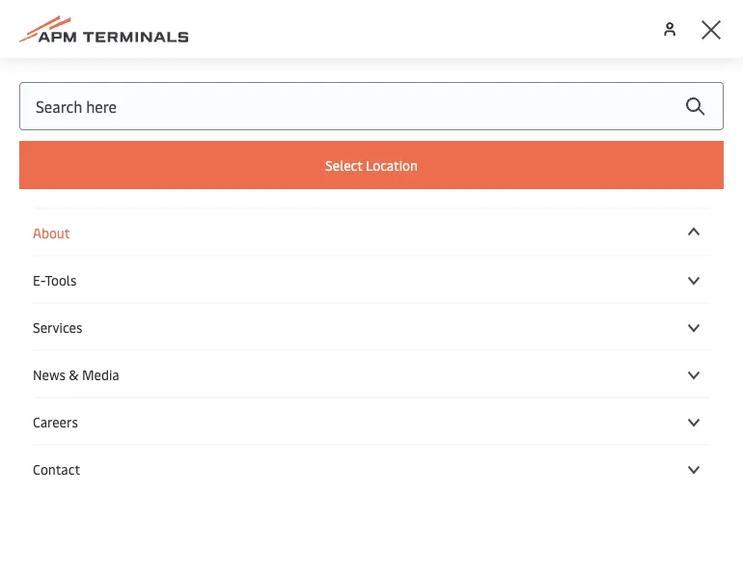 Task type: describe. For each thing, give the bounding box(es) containing it.
apm terminals api - data transfer image
[[0, 58, 744, 406]]

store
[[525, 470, 656, 546]]

1 horizontal spatial &
[[376, 470, 416, 546]]

data
[[31, 470, 146, 546]]

news
[[33, 365, 66, 383]]

about
[[33, 223, 70, 241]]

1 vertical spatial services
[[160, 470, 362, 546]]

tools
[[45, 270, 77, 289]]

global
[[46, 411, 85, 429]]

about button
[[33, 223, 711, 241]]

0 horizontal spatial &
[[69, 365, 79, 383]]

services button
[[33, 318, 711, 336]]

0 vertical spatial services
[[33, 318, 82, 336]]

e-tools
[[33, 270, 77, 289]]

select
[[326, 156, 363, 174]]

news & media button
[[33, 365, 711, 383]]

careers button
[[33, 412, 711, 431]]



Task type: vqa. For each thing, say whether or not it's contained in the screenshot.
Select Location button
yes



Task type: locate. For each thing, give the bounding box(es) containing it.
careers
[[33, 412, 78, 431]]

0 horizontal spatial services
[[33, 318, 82, 336]]

&
[[69, 365, 79, 383], [376, 470, 416, 546]]

api
[[429, 470, 511, 546]]

news & media
[[33, 365, 120, 383]]

media
[[82, 365, 120, 383]]

select location
[[326, 156, 418, 174]]

global home link
[[46, 411, 124, 429]]

& left api
[[376, 470, 416, 546]]

e-tools button
[[33, 270, 711, 289]]

location
[[366, 156, 418, 174]]

Global search search field
[[19, 82, 724, 130]]

<
[[36, 411, 43, 429]]

home
[[88, 411, 124, 429]]

< global home
[[36, 411, 124, 429]]

0 vertical spatial &
[[69, 365, 79, 383]]

select location button
[[19, 141, 724, 189]]

contact
[[33, 460, 80, 478]]

contact button
[[33, 460, 711, 478]]

services
[[33, 318, 82, 336], [160, 470, 362, 546]]

1 vertical spatial &
[[376, 470, 416, 546]]

data services & api store
[[31, 470, 656, 546]]

e-
[[33, 270, 45, 289]]

1 horizontal spatial services
[[160, 470, 362, 546]]

& right news
[[69, 365, 79, 383]]



